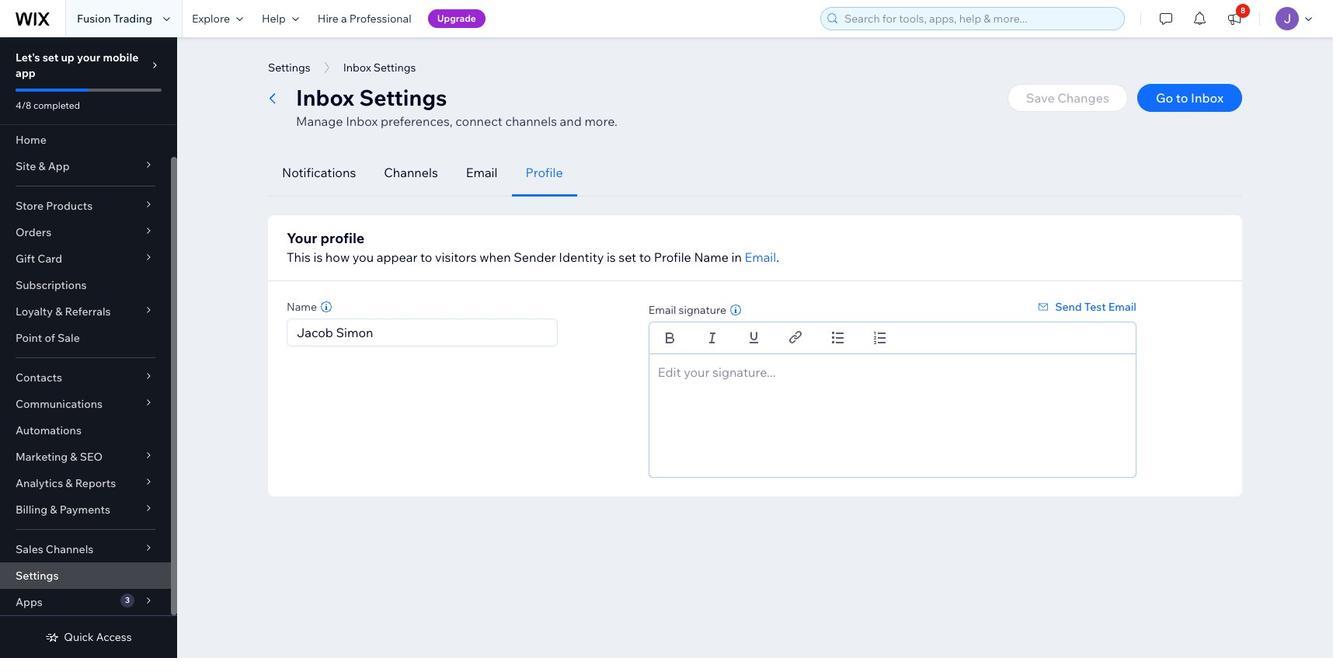 Task type: vqa. For each thing, say whether or not it's contained in the screenshot.
& for Billing
yes



Task type: describe. For each thing, give the bounding box(es) containing it.
help button
[[252, 0, 308, 37]]

& for loyalty
[[55, 305, 62, 319]]

loyalty & referrals button
[[0, 298, 171, 325]]

orders
[[16, 225, 51, 239]]

0 horizontal spatial to
[[420, 249, 432, 265]]

payments
[[60, 503, 110, 517]]

site & app
[[16, 159, 70, 173]]

& for analytics
[[66, 476, 73, 490]]

you
[[353, 249, 374, 265]]

set inside your profile this is how you appear to visitors when sender identity is set to profile name in email .
[[619, 249, 636, 265]]

to inside button
[[1176, 90, 1188, 106]]

marketing & seo
[[16, 450, 103, 464]]

your profile this is how you appear to visitors when sender identity is set to profile name in email .
[[287, 229, 779, 265]]

inbox inside button
[[1191, 90, 1224, 106]]

more.
[[585, 113, 618, 129]]

card
[[38, 252, 62, 266]]

fusion
[[77, 12, 111, 26]]

communications button
[[0, 391, 171, 417]]

billing & payments
[[16, 503, 110, 517]]

analytics
[[16, 476, 63, 490]]

sales
[[16, 542, 43, 556]]

a
[[341, 12, 347, 26]]

profile inside your profile this is how you appear to visitors when sender identity is set to profile name in email .
[[654, 249, 691, 265]]

contacts button
[[0, 364, 171, 391]]

quick access button
[[45, 630, 132, 644]]

gift card
[[16, 252, 62, 266]]

referrals
[[65, 305, 111, 319]]

site & app button
[[0, 153, 171, 179]]

email down connect
[[466, 165, 498, 180]]

test
[[1084, 300, 1106, 314]]

billing
[[16, 503, 48, 517]]

3
[[125, 595, 130, 605]]

name inside your profile this is how you appear to visitors when sender identity is set to profile name in email .
[[694, 249, 729, 265]]

inbox up "manage"
[[296, 84, 354, 111]]

1 horizontal spatial to
[[639, 249, 651, 265]]

settings inside button
[[268, 61, 310, 75]]

upgrade button
[[428, 9, 485, 28]]

8
[[1241, 5, 1246, 16]]

sidebar element
[[0, 37, 177, 658]]

1 is from the left
[[313, 249, 323, 265]]

point of sale
[[16, 331, 80, 345]]

email inside your profile this is how you appear to visitors when sender identity is set to profile name in email .
[[745, 249, 776, 265]]

automations link
[[0, 417, 171, 444]]

inbox settings manage inbox preferences, connect channels and more.
[[296, 84, 618, 129]]

quick
[[64, 630, 94, 644]]

help
[[262, 12, 286, 26]]

send test email button
[[1037, 300, 1137, 314]]

home
[[16, 133, 46, 147]]

let's set up your mobile app
[[16, 51, 139, 80]]

loyalty & referrals
[[16, 305, 111, 319]]

quick access
[[64, 630, 132, 644]]

send
[[1055, 300, 1082, 314]]

site
[[16, 159, 36, 173]]

inbox settings
[[343, 61, 416, 75]]

store products button
[[0, 193, 171, 219]]

settings inside button
[[374, 61, 416, 75]]

4/8 completed
[[16, 99, 80, 111]]

gift
[[16, 252, 35, 266]]

profile
[[321, 229, 365, 247]]

identity
[[559, 249, 604, 265]]

0 vertical spatial profile
[[526, 165, 563, 180]]

this
[[287, 249, 311, 265]]

access
[[96, 630, 132, 644]]

contacts
[[16, 371, 62, 385]]

apps
[[16, 595, 43, 609]]

appear
[[377, 249, 418, 265]]

store
[[16, 199, 44, 213]]

4/8
[[16, 99, 31, 111]]

how
[[325, 249, 350, 265]]

mobile
[[103, 51, 139, 64]]

visitors
[[435, 249, 477, 265]]

sale
[[58, 331, 80, 345]]

fusion trading
[[77, 12, 152, 26]]

Enter your name here... field
[[292, 319, 552, 346]]

loyalty
[[16, 305, 53, 319]]

billing & payments button
[[0, 496, 171, 523]]

products
[[46, 199, 93, 213]]



Task type: locate. For each thing, give the bounding box(es) containing it.
set inside let's set up your mobile app
[[43, 51, 59, 64]]

of
[[45, 331, 55, 345]]

is right this
[[313, 249, 323, 265]]

connect
[[455, 113, 503, 129]]

sales channels button
[[0, 536, 171, 563]]

settings inside inbox settings manage inbox preferences, connect channels and more.
[[359, 84, 447, 111]]

.
[[776, 249, 779, 265]]

hire
[[318, 12, 339, 26]]

analytics & reports button
[[0, 470, 171, 496]]

& for site
[[38, 159, 46, 173]]

& right loyalty
[[55, 305, 62, 319]]

store products
[[16, 199, 93, 213]]

0 horizontal spatial profile
[[526, 165, 563, 180]]

email button
[[745, 248, 776, 266]]

8 button
[[1217, 0, 1252, 37]]

1 vertical spatial set
[[619, 249, 636, 265]]

point
[[16, 331, 42, 345]]

is right identity
[[607, 249, 616, 265]]

communications
[[16, 397, 103, 411]]

channels
[[505, 113, 557, 129]]

channels down preferences,
[[384, 165, 438, 180]]

up
[[61, 51, 74, 64]]

manage
[[296, 113, 343, 129]]

None text field
[[649, 354, 1137, 478]]

settings link
[[0, 563, 171, 589]]

email left signature
[[649, 303, 676, 317]]

subscriptions link
[[0, 272, 171, 298]]

app
[[16, 66, 36, 80]]

settings down help button
[[268, 61, 310, 75]]

inbox inside button
[[343, 61, 371, 75]]

2 horizontal spatial to
[[1176, 90, 1188, 106]]

let's
[[16, 51, 40, 64]]

1 horizontal spatial profile
[[654, 249, 691, 265]]

settings button
[[260, 56, 318, 79]]

0 horizontal spatial name
[[287, 300, 317, 314]]

inbox down hire a professional "link"
[[343, 61, 371, 75]]

0 horizontal spatial is
[[313, 249, 323, 265]]

1 horizontal spatial is
[[607, 249, 616, 265]]

reports
[[75, 476, 116, 490]]

settings down sales
[[16, 569, 59, 583]]

trading
[[113, 12, 152, 26]]

0 horizontal spatial set
[[43, 51, 59, 64]]

to right appear
[[420, 249, 432, 265]]

upgrade
[[437, 12, 476, 24]]

settings inside sidebar 'element'
[[16, 569, 59, 583]]

marketing & seo button
[[0, 444, 171, 470]]

name left in at the top right of page
[[694, 249, 729, 265]]

set
[[43, 51, 59, 64], [619, 249, 636, 265]]

Search for tools, apps, help & more... field
[[840, 8, 1120, 30]]

completed
[[33, 99, 80, 111]]

marketing
[[16, 450, 68, 464]]

in
[[732, 249, 742, 265]]

1 vertical spatial channels
[[46, 542, 93, 556]]

send test email
[[1055, 300, 1137, 314]]

email right in at the top right of page
[[745, 249, 776, 265]]

gift card button
[[0, 246, 171, 272]]

explore
[[192, 12, 230, 26]]

analytics & reports
[[16, 476, 116, 490]]

channels up settings link
[[46, 542, 93, 556]]

to right 'go'
[[1176, 90, 1188, 106]]

& for marketing
[[70, 450, 77, 464]]

sender
[[514, 249, 556, 265]]

& inside dropdown button
[[55, 305, 62, 319]]

0 vertical spatial channels
[[384, 165, 438, 180]]

& left 'seo'
[[70, 450, 77, 464]]

home link
[[0, 127, 171, 153]]

0 vertical spatial set
[[43, 51, 59, 64]]

&
[[38, 159, 46, 173], [55, 305, 62, 319], [70, 450, 77, 464], [66, 476, 73, 490], [50, 503, 57, 517]]

settings down professional
[[374, 61, 416, 75]]

go to inbox
[[1156, 90, 1224, 106]]

inbox settings button
[[335, 56, 424, 79]]

1 horizontal spatial channels
[[384, 165, 438, 180]]

1 horizontal spatial set
[[619, 249, 636, 265]]

notifications
[[282, 165, 356, 180]]

settings up preferences,
[[359, 84, 447, 111]]

app
[[48, 159, 70, 173]]

set left "up" at the left top of page
[[43, 51, 59, 64]]

your
[[77, 51, 100, 64]]

name down this
[[287, 300, 317, 314]]

sales channels
[[16, 542, 93, 556]]

hire a professional link
[[308, 0, 421, 37]]

email signature
[[649, 303, 727, 317]]

profile down the channels
[[526, 165, 563, 180]]

2 is from the left
[[607, 249, 616, 265]]

1 horizontal spatial name
[[694, 249, 729, 265]]

profile
[[526, 165, 563, 180], [654, 249, 691, 265]]

inbox right 'go'
[[1191, 90, 1224, 106]]

channels inside popup button
[[46, 542, 93, 556]]

and
[[560, 113, 582, 129]]

email right test
[[1109, 300, 1137, 314]]

0 vertical spatial name
[[694, 249, 729, 265]]

set right identity
[[619, 249, 636, 265]]

when
[[480, 249, 511, 265]]

1 vertical spatial name
[[287, 300, 317, 314]]

email
[[466, 165, 498, 180], [745, 249, 776, 265], [1109, 300, 1137, 314], [649, 303, 676, 317]]

& right billing
[[50, 503, 57, 517]]

go to inbox button
[[1137, 84, 1242, 112]]

automations
[[16, 423, 82, 437]]

seo
[[80, 450, 103, 464]]

your
[[287, 229, 317, 247]]

preferences,
[[381, 113, 453, 129]]

inbox right "manage"
[[346, 113, 378, 129]]

0 horizontal spatial channels
[[46, 542, 93, 556]]

1 vertical spatial profile
[[654, 249, 691, 265]]

channels
[[384, 165, 438, 180], [46, 542, 93, 556]]

& left reports
[[66, 476, 73, 490]]

go
[[1156, 90, 1173, 106]]

profile up email signature on the top of the page
[[654, 249, 691, 265]]

& for billing
[[50, 503, 57, 517]]

is
[[313, 249, 323, 265], [607, 249, 616, 265]]

point of sale link
[[0, 325, 171, 351]]

subscriptions
[[16, 278, 87, 292]]

& right site
[[38, 159, 46, 173]]

signature
[[679, 303, 727, 317]]

professional
[[349, 12, 411, 26]]

to right identity
[[639, 249, 651, 265]]

hire a professional
[[318, 12, 411, 26]]



